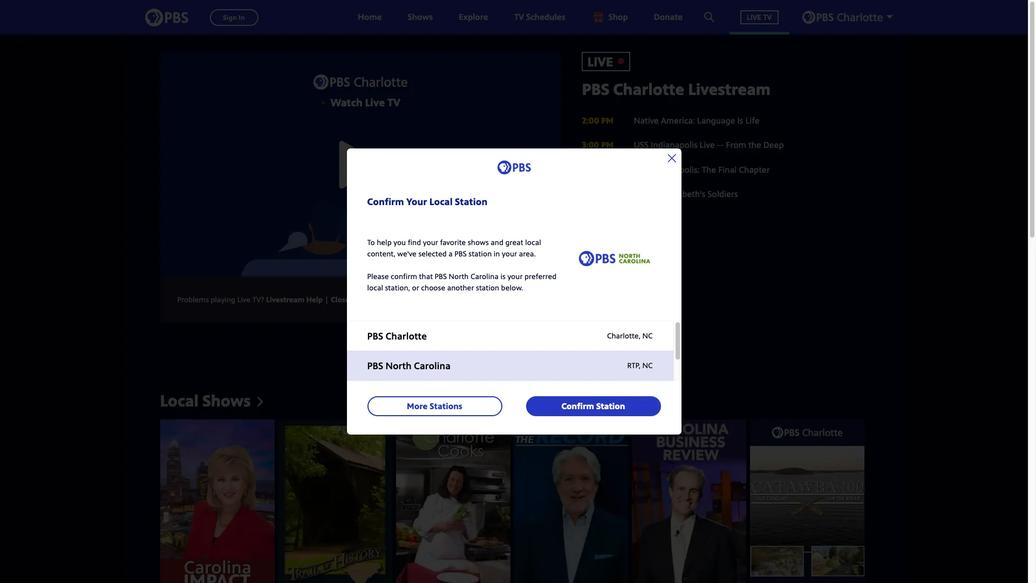 Task type: vqa. For each thing, say whether or not it's contained in the screenshot.
the Song
no



Task type: describe. For each thing, give the bounding box(es) containing it.
captioning
[[356, 295, 395, 305]]

pbs for pbs north carolina
[[368, 359, 383, 372]]

confirm for confirm station
[[562, 400, 595, 412]]

pbs inside to help you find your favorite shows and great local content, we've selected a pbs station in your area.
[[455, 248, 467, 258]]

finding
[[634, 188, 663, 200]]

native america: language is life
[[634, 114, 760, 126]]

confirm your local station dialog
[[347, 149, 682, 435]]

more stations button
[[368, 396, 503, 416]]

find
[[408, 237, 421, 247]]

nc for pbs charlotte
[[643, 330, 653, 341]]

a
[[449, 248, 453, 258]]

final
[[719, 163, 737, 175]]

station inside is your preferred local station, or choose another station below.
[[476, 282, 500, 293]]

chapter
[[740, 163, 770, 175]]

1 vertical spatial your
[[502, 248, 517, 258]]

we've
[[398, 248, 417, 258]]

0 vertical spatial livestream
[[689, 78, 771, 100]]

0 vertical spatial north
[[449, 271, 469, 281]]

live for problems playing live tv? livestream help | closed captioning
[[237, 295, 251, 305]]

indianapolis
[[651, 139, 698, 151]]

pbs for pbs charlotte
[[368, 329, 383, 342]]

in
[[494, 248, 500, 258]]

full
[[599, 250, 613, 262]]

the
[[702, 163, 717, 175]]

pm for 3:00 pm
[[602, 139, 614, 151]]

your inside is your preferred local station, or choose another station below.
[[508, 271, 523, 281]]

choose
[[421, 282, 446, 293]]

closed
[[331, 295, 354, 305]]

language
[[698, 114, 736, 126]]

pbs image
[[145, 5, 188, 29]]

another
[[448, 282, 474, 293]]

preferred
[[525, 271, 557, 281]]

uss indianapolis: the final chapter
[[634, 163, 770, 175]]

0 horizontal spatial station
[[455, 195, 488, 208]]

stations
[[430, 400, 463, 412]]

share:
[[452, 293, 477, 305]]

problems playing live tv? livestream help | closed captioning
[[177, 295, 395, 305]]

playing
[[211, 295, 236, 305]]

0 vertical spatial your
[[423, 237, 438, 247]]

2:00
[[582, 114, 600, 126]]

life
[[746, 114, 760, 126]]

local inside to help you find your favorite shows and great local content, we've selected a pbs station in your area.
[[526, 237, 542, 247]]

livestream help link
[[266, 295, 323, 305]]

rtp, nc
[[628, 360, 653, 371]]

native
[[634, 114, 659, 126]]

schedule
[[615, 250, 651, 262]]

to help you find your favorite shows and great local content, we've selected a pbs station in your area.
[[368, 237, 542, 258]]

great
[[506, 237, 524, 247]]

or
[[412, 282, 420, 293]]

see
[[582, 250, 597, 262]]

indianapolis:
[[651, 163, 700, 175]]

confirm
[[391, 271, 418, 281]]

uss for uss indianapolis live -- from the deep
[[634, 139, 649, 151]]

live for uss indianapolis live -- from the deep
[[700, 139, 715, 151]]

2:00 pm
[[582, 114, 614, 126]]

shows
[[468, 237, 489, 247]]

1 horizontal spatial carolina
[[471, 271, 499, 281]]

you
[[394, 237, 406, 247]]

uss indianapolis live -- from the deep
[[634, 139, 785, 151]]

2 - from the left
[[721, 139, 724, 151]]

pbs north carolina
[[368, 359, 451, 372]]

please
[[368, 271, 389, 281]]

3:00 pm
[[582, 139, 614, 151]]

content,
[[368, 248, 396, 258]]

pbs charlotte
[[368, 329, 427, 342]]

favorite
[[440, 237, 466, 247]]

document containing pbs charlotte
[[347, 210, 682, 435]]

to
[[368, 237, 375, 247]]

and
[[491, 237, 504, 247]]



Task type: locate. For each thing, give the bounding box(es) containing it.
livestream right tv?
[[266, 295, 305, 305]]

1 vertical spatial local
[[160, 389, 199, 411]]

confirm station button
[[526, 396, 661, 416]]

confirm inside button
[[562, 400, 595, 412]]

0 horizontal spatial charlotte
[[386, 329, 427, 342]]

station
[[455, 195, 488, 208], [597, 400, 626, 412]]

0 vertical spatial station
[[455, 195, 488, 208]]

0 horizontal spatial live
[[237, 295, 251, 305]]

2 horizontal spatial live
[[700, 139, 715, 151]]

is
[[738, 114, 744, 126]]

1 horizontal spatial north
[[449, 271, 469, 281]]

nc for pbs north carolina
[[643, 360, 653, 371]]

0 vertical spatial pm
[[602, 114, 614, 126]]

station
[[469, 248, 492, 258], [476, 282, 500, 293]]

charlotte up pbs north carolina
[[386, 329, 427, 342]]

1 horizontal spatial live
[[588, 52, 614, 70]]

1 vertical spatial station
[[597, 400, 626, 412]]

station down shows
[[469, 248, 492, 258]]

carolina up more stations
[[414, 359, 451, 372]]

north down pbs charlotte
[[386, 359, 412, 372]]

confirm for confirm your local station
[[368, 195, 404, 208]]

pbs up 2:00 pm
[[582, 78, 610, 100]]

local left shows
[[160, 389, 199, 411]]

1 vertical spatial confirm
[[562, 400, 595, 412]]

0 horizontal spatial carolina
[[414, 359, 451, 372]]

from
[[727, 139, 747, 151]]

local inside is your preferred local station, or choose another station below.
[[368, 282, 383, 293]]

1 vertical spatial uss
[[634, 163, 649, 175]]

charlotte inside document
[[386, 329, 427, 342]]

charlotte for pbs charlotte
[[386, 329, 427, 342]]

-
[[718, 139, 721, 151], [721, 139, 724, 151]]

charlotte for pbs charlotte livestream
[[614, 78, 685, 100]]

2 nc from the top
[[643, 360, 653, 371]]

pbs down captioning
[[368, 329, 383, 342]]

0 vertical spatial live
[[588, 52, 614, 70]]

1 horizontal spatial station
[[597, 400, 626, 412]]

see full schedule link
[[582, 250, 869, 262]]

livestream up 'is'
[[689, 78, 771, 100]]

1 vertical spatial local
[[368, 282, 383, 293]]

1 horizontal spatial local
[[430, 195, 453, 208]]

1 horizontal spatial charlotte
[[614, 78, 685, 100]]

carolina left is
[[471, 271, 499, 281]]

more
[[407, 400, 428, 412]]

station inside confirm station button
[[597, 400, 626, 412]]

your
[[407, 195, 427, 208]]

1 uss from the top
[[634, 139, 649, 151]]

finding elizabeth's soldiers
[[634, 188, 739, 200]]

0 vertical spatial station
[[469, 248, 492, 258]]

1 horizontal spatial confirm
[[562, 400, 595, 412]]

facebook image
[[484, 293, 495, 304]]

2 vertical spatial live
[[237, 295, 251, 305]]

soldiers
[[708, 188, 739, 200]]

nc
[[643, 330, 653, 341], [643, 360, 653, 371]]

see full schedule
[[582, 250, 651, 262]]

pm
[[602, 114, 614, 126], [602, 139, 614, 151]]

pm right the 3:00
[[602, 139, 614, 151]]

local inside dialog
[[430, 195, 453, 208]]

help
[[377, 237, 392, 247]]

1 vertical spatial carolina
[[414, 359, 451, 372]]

station,
[[385, 282, 410, 293]]

pbs north carolina image
[[579, 251, 651, 266]]

0 vertical spatial carolina
[[471, 271, 499, 281]]

1 nc from the top
[[643, 330, 653, 341]]

closed captioning link
[[331, 295, 395, 305]]

document
[[347, 210, 682, 435]]

your up below.
[[508, 271, 523, 281]]

0 horizontal spatial confirm
[[368, 195, 404, 208]]

uss down native
[[634, 139, 649, 151]]

nc right charlotte,
[[643, 330, 653, 341]]

charlotte up native
[[614, 78, 685, 100]]

1 vertical spatial nc
[[643, 360, 653, 371]]

1 vertical spatial live
[[700, 139, 715, 151]]

0 vertical spatial local
[[430, 195, 453, 208]]

that
[[419, 271, 433, 281]]

pbs
[[582, 78, 610, 100], [455, 248, 467, 258], [435, 271, 447, 281], [368, 329, 383, 342], [368, 359, 383, 372]]

1 horizontal spatial livestream
[[689, 78, 771, 100]]

below.
[[502, 282, 524, 293]]

problems
[[177, 295, 209, 305]]

|
[[325, 295, 329, 305]]

0 vertical spatial uss
[[634, 139, 649, 151]]

charlotte
[[614, 78, 685, 100], [386, 329, 427, 342]]

deep
[[764, 139, 785, 151]]

shows
[[203, 389, 251, 411]]

selected
[[419, 248, 447, 258]]

1 horizontal spatial local
[[526, 237, 542, 247]]

pbs up choose
[[435, 271, 447, 281]]

pbs charlotte livestream
[[582, 78, 771, 100]]

3:00
[[582, 139, 600, 151]]

pbs for pbs charlotte livestream
[[582, 78, 610, 100]]

1 vertical spatial pm
[[602, 139, 614, 151]]

charlotte,
[[608, 330, 641, 341]]

1 vertical spatial station
[[476, 282, 500, 293]]

0 vertical spatial local
[[526, 237, 542, 247]]

local shows link
[[160, 389, 263, 411]]

your up the selected in the top of the page
[[423, 237, 438, 247]]

station up facebook image
[[476, 282, 500, 293]]

your down great at the top
[[502, 248, 517, 258]]

help
[[307, 295, 323, 305]]

0 vertical spatial nc
[[643, 330, 653, 341]]

1 vertical spatial livestream
[[266, 295, 305, 305]]

confirm your local station
[[368, 195, 488, 208]]

0 horizontal spatial livestream
[[266, 295, 305, 305]]

the
[[749, 139, 762, 151]]

north up another
[[449, 271, 469, 281]]

livestream
[[689, 78, 771, 100], [266, 295, 305, 305]]

0 horizontal spatial local
[[160, 389, 199, 411]]

america:
[[662, 114, 696, 126]]

0 horizontal spatial north
[[386, 359, 412, 372]]

2 uss from the top
[[634, 163, 649, 175]]

uss up finding
[[634, 163, 649, 175]]

local
[[430, 195, 453, 208], [160, 389, 199, 411]]

uss for uss indianapolis: the final chapter
[[634, 163, 649, 175]]

0 vertical spatial confirm
[[368, 195, 404, 208]]

tv?
[[253, 295, 264, 305]]

1 vertical spatial north
[[386, 359, 412, 372]]

local shows
[[160, 389, 251, 411]]

0 vertical spatial charlotte
[[614, 78, 685, 100]]

confirm
[[368, 195, 404, 208], [562, 400, 595, 412]]

your
[[423, 237, 438, 247], [502, 248, 517, 258], [508, 271, 523, 281]]

local
[[526, 237, 542, 247], [368, 282, 383, 293]]

charlotte, nc
[[608, 330, 653, 341]]

north
[[449, 271, 469, 281], [386, 359, 412, 372]]

please confirm that pbs north carolina
[[368, 271, 499, 281]]

pm right 2:00
[[602, 114, 614, 126]]

more stations
[[407, 400, 463, 412]]

local up area.
[[526, 237, 542, 247]]

local down the please
[[368, 282, 383, 293]]

nc right rtp,
[[643, 360, 653, 371]]

station inside to help you find your favorite shows and great local content, we've selected a pbs station in your area.
[[469, 248, 492, 258]]

1 - from the left
[[718, 139, 721, 151]]

area.
[[519, 248, 536, 258]]

elizabeth's
[[665, 188, 706, 200]]

is your preferred local station, or choose another station below.
[[368, 271, 557, 293]]

pbs right a
[[455, 248, 467, 258]]

2 vertical spatial your
[[508, 271, 523, 281]]

pm for 2:00 pm
[[602, 114, 614, 126]]

confirm station
[[562, 400, 626, 412]]

pbs down pbs charlotte
[[368, 359, 383, 372]]

is
[[501, 271, 506, 281]]

carolina
[[471, 271, 499, 281], [414, 359, 451, 372]]

rtp,
[[628, 360, 641, 371]]

1 vertical spatial charlotte
[[386, 329, 427, 342]]

local right the your
[[430, 195, 453, 208]]

uss
[[634, 139, 649, 151], [634, 163, 649, 175]]

0 horizontal spatial local
[[368, 282, 383, 293]]

live
[[588, 52, 614, 70], [700, 139, 715, 151], [237, 295, 251, 305]]



